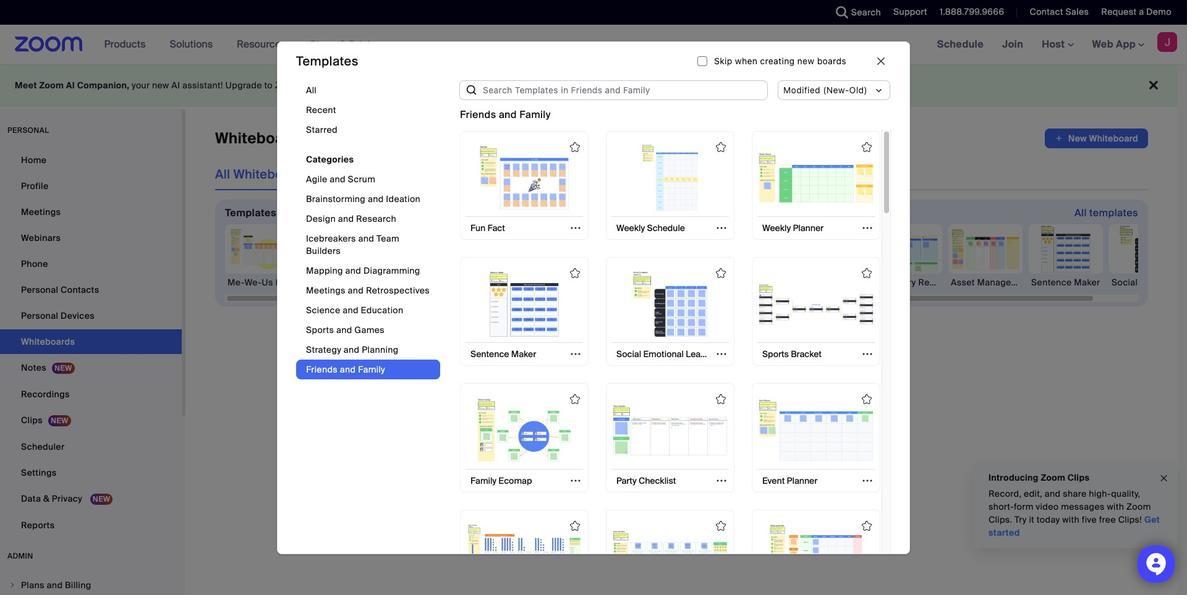 Task type: describe. For each thing, give the bounding box(es) containing it.
close image
[[1160, 472, 1170, 486]]

design
[[306, 213, 336, 224]]

add to starred image for sports bracket
[[862, 268, 872, 278]]

thumbnail for sports bracket image
[[759, 271, 874, 338]]

learning inside 'button'
[[686, 349, 721, 360]]

sentence maker inside friends and family element
[[471, 349, 536, 360]]

0 vertical spatial new
[[798, 55, 815, 66]]

0 horizontal spatial to
[[264, 80, 273, 91]]

digital marketing canvas button
[[466, 225, 574, 289]]

friends and family element
[[459, 130, 882, 596]]

five
[[1082, 515, 1097, 526]]

product information navigation
[[95, 25, 392, 65]]

notes
[[21, 362, 46, 374]]

skip when creating new boards
[[714, 55, 847, 66]]

today inside record, edit, and share high-quality, short-form video messages with zoom clips. try it today with five free clips!
[[1037, 515, 1060, 526]]

weekly planner element
[[788, 276, 862, 289]]

sports for sports and games
[[306, 324, 334, 336]]

it's
[[615, 403, 627, 414]]

with up 'free'
[[1107, 502, 1125, 513]]

experience
[[428, 277, 476, 288]]

and up make
[[651, 373, 679, 392]]

admin
[[7, 552, 33, 562]]

meetings for meetings
[[21, 207, 61, 218]]

companion,
[[77, 80, 129, 91]]

data & privacy link
[[0, 487, 182, 512]]

thumbnail for weekly lesson plan image
[[759, 523, 874, 591]]

additional
[[501, 80, 543, 91]]

your
[[132, 80, 150, 91]]

uml
[[549, 277, 569, 288]]

show
[[710, 277, 733, 288]]

asset management element
[[949, 276, 1033, 289]]

checklist
[[639, 475, 676, 486]]

make
[[661, 403, 684, 414]]

and inside button
[[735, 277, 751, 288]]

strategy
[[306, 344, 341, 355]]

all for all templates
[[1075, 207, 1087, 220]]

weekly schedule inside friends and family element
[[617, 223, 685, 234]]

thumbnail for sentence maker image
[[467, 271, 582, 338]]

and down sports and games
[[344, 344, 360, 355]]

schedule link
[[928, 25, 993, 64]]

brainstorming
[[306, 193, 366, 204]]

get
[[357, 80, 370, 91]]

create
[[599, 373, 648, 392]]

at
[[478, 80, 486, 91]]

family ecomap button
[[466, 470, 537, 492]]

with down messages
[[1063, 515, 1080, 526]]

digital
[[469, 277, 496, 288]]

0 vertical spatial application
[[1045, 129, 1148, 148]]

add to starred image for sentence maker
[[570, 268, 580, 278]]

uml class diagram
[[549, 277, 633, 288]]

friends and family inside "categories" element
[[306, 364, 385, 375]]

and inside the icebreakers and team builders
[[358, 233, 374, 244]]

laboratory report
[[871, 277, 947, 288]]

add to starred image for party checklist
[[716, 395, 726, 405]]

try
[[1015, 515, 1027, 526]]

0 vertical spatial friends and family
[[460, 108, 551, 121]]

categories
[[306, 154, 354, 165]]

1 vertical spatial fun fact
[[308, 277, 344, 288]]

new inside meet zoom ai companion, footer
[[152, 80, 169, 91]]

free
[[1100, 515, 1116, 526]]

card for template base 10 blocks activity element
[[460, 510, 589, 596]]

settings
[[21, 468, 57, 479]]

boards
[[817, 55, 847, 66]]

thumbnail for weekly schedule image
[[613, 144, 728, 211]]

modified (new-old) button
[[778, 81, 888, 99]]

all for all whiteboards
[[215, 166, 230, 182]]

and up fun fact element
[[345, 265, 361, 276]]

family inside "categories" element
[[358, 364, 385, 375]]

assistant!
[[182, 80, 223, 91]]

planner for weekly planner
[[793, 223, 824, 234]]

zoom left the one
[[275, 80, 300, 91]]

science and education
[[306, 305, 404, 316]]

zoom right meet
[[39, 80, 64, 91]]

fun fact inside friends and family element
[[471, 223, 505, 234]]

with inside "tabs of all whiteboard page" "tab list"
[[539, 166, 563, 182]]

3 ai from the left
[[416, 80, 425, 91]]

laboratory report button
[[868, 225, 947, 289]]

sports bracket button
[[758, 343, 827, 366]]

thumbnail for fun fact image
[[467, 144, 582, 211]]

contact sales link up "join"
[[1021, 0, 1092, 25]]

get
[[1145, 515, 1160, 526]]

zoom up edit,
[[1041, 473, 1066, 484]]

contact sales link up meetings navigation
[[1030, 6, 1089, 17]]

access
[[373, 80, 403, 91]]

it's time to make a masterpiece.
[[615, 403, 749, 414]]

1 vertical spatial weekly schedule
[[630, 277, 702, 288]]

skip
[[714, 55, 733, 66]]

add to starred image for social emotional learning
[[716, 268, 726, 278]]

get started
[[989, 515, 1160, 539]]

we-
[[245, 277, 262, 288]]

meetings and retrospectives
[[306, 285, 430, 296]]

1 vertical spatial clips
[[1068, 473, 1090, 484]]

0 vertical spatial sentence
[[1032, 277, 1072, 288]]

1 horizontal spatial to
[[405, 80, 414, 91]]

sentence maker element
[[1029, 276, 1103, 289]]

sports for sports bracket
[[763, 349, 789, 360]]

a for it's time to make a masterpiece.
[[686, 403, 691, 414]]

icebreakers
[[306, 233, 356, 244]]

thumbnail for event planner image
[[759, 397, 874, 464]]

modified (new-old)
[[784, 84, 868, 95]]

friends inside status
[[460, 108, 496, 121]]

banner containing schedule
[[0, 25, 1187, 65]]

notes link
[[0, 356, 182, 381]]

asset
[[951, 277, 975, 288]]

fun fact element
[[306, 276, 380, 289]]

family inside "button"
[[471, 475, 497, 486]]

canvas for learning experience canvas
[[478, 277, 509, 288]]

card for template event planner element
[[752, 384, 881, 493]]

show and tell with a twist button
[[708, 225, 818, 289]]

add to starred image for weekly schedule
[[716, 142, 726, 152]]

all whiteboards
[[215, 166, 309, 182]]

mapping
[[306, 265, 343, 276]]

diagram
[[597, 277, 633, 288]]

add to starred image inside card for template guess the word 'element'
[[716, 521, 726, 531]]

meet zoom ai companion, your new ai assistant! upgrade to zoom one pro and get access to ai companion at no additional cost. upgrade today
[[15, 80, 633, 91]]

and inside record, edit, and share high-quality, short-form video messages with zoom clips. try it today with five free clips!
[[1045, 489, 1061, 500]]

collaborate
[[682, 373, 765, 392]]

add to starred image inside card for template weekly lesson plan element
[[862, 521, 872, 531]]

social emotional learning element
[[1110, 276, 1187, 289]]

meetings navigation
[[928, 25, 1187, 65]]

1 horizontal spatial sentence maker
[[1032, 277, 1101, 288]]

2 horizontal spatial to
[[650, 403, 659, 414]]

sentence inside friends and family element
[[471, 349, 509, 360]]

maker for sentence maker element
[[1074, 277, 1101, 288]]

categories element
[[296, 80, 440, 392]]

personal devices
[[21, 310, 95, 322]]

recent for all whiteboards
[[324, 166, 367, 182]]

templates
[[1090, 207, 1139, 220]]

edit,
[[1024, 489, 1043, 500]]

record,
[[989, 489, 1022, 500]]

contact
[[1030, 6, 1064, 17]]

clips.
[[989, 515, 1013, 526]]

event planner button
[[758, 470, 823, 492]]

share
[[1063, 489, 1087, 500]]

fun fact button inside card for template fun fact element
[[466, 217, 510, 239]]

games
[[355, 324, 385, 336]]

me-we-us retrospective
[[228, 277, 334, 288]]

tell
[[753, 277, 768, 288]]

clips link
[[0, 408, 182, 434]]

schedule for weekly schedule element
[[662, 277, 702, 288]]

and down strategy and planning
[[340, 364, 356, 375]]

me-
[[228, 277, 245, 288]]

reports
[[21, 520, 55, 531]]

card for template weekly schedule element
[[606, 131, 735, 240]]

party checklist
[[617, 475, 676, 486]]

education
[[361, 305, 404, 316]]

weekly schedule button inside "card for template weekly schedule" element
[[612, 217, 690, 239]]

thumbnail for weekly planner image
[[759, 144, 874, 211]]

add to starred image for family ecomap
[[570, 395, 580, 405]]

2 horizontal spatial a
[[1139, 6, 1144, 17]]

asset management button
[[949, 225, 1033, 289]]

personal contacts link
[[0, 278, 182, 302]]

add to starred image for weekly planner
[[862, 142, 872, 152]]

tabs of all whiteboard page tab list
[[215, 158, 756, 190]]

add to starred image for event planner
[[862, 395, 872, 405]]

short-
[[989, 502, 1014, 513]]

all templates
[[1075, 207, 1139, 220]]

data
[[21, 494, 41, 505]]



Task type: vqa. For each thing, say whether or not it's contained in the screenshot.
Sentence to the bottom
yes



Task type: locate. For each thing, give the bounding box(es) containing it.
0 vertical spatial today
[[608, 80, 633, 91]]

all inside "tabs of all whiteboard page" "tab list"
[[215, 166, 230, 182]]

friends down strategy
[[306, 364, 338, 375]]

emotional up create and collaborate
[[643, 349, 684, 360]]

0 vertical spatial starred
[[306, 124, 338, 135]]

1 vertical spatial sentence maker
[[471, 349, 536, 360]]

1 horizontal spatial ai
[[172, 80, 180, 91]]

1 vertical spatial all
[[215, 166, 230, 182]]

1 horizontal spatial templates
[[296, 53, 358, 69]]

shared
[[493, 166, 536, 182]]

whiteboards for my
[[402, 166, 478, 182]]

introducing zoom clips
[[989, 473, 1090, 484]]

new
[[798, 55, 815, 66], [152, 80, 169, 91]]

0 horizontal spatial upgrade
[[225, 80, 262, 91]]

my
[[382, 166, 399, 182]]

management
[[978, 277, 1033, 288]]

1 horizontal spatial &
[[339, 38, 347, 51]]

0 horizontal spatial meetings
[[21, 207, 61, 218]]

social emotional learning button
[[612, 343, 721, 366]]

recent down 'meet zoom ai companion, your new ai assistant! upgrade to zoom one pro and get access to ai companion at no additional cost. upgrade today'
[[306, 104, 336, 115]]

meetings inside "personal menu" menu
[[21, 207, 61, 218]]

today inside meet zoom ai companion, footer
[[608, 80, 633, 91]]

learning inside button
[[388, 277, 425, 288]]

add to starred image inside card for template party checklist element
[[716, 395, 726, 405]]

0 vertical spatial social
[[1112, 277, 1138, 288]]

1 vertical spatial &
[[43, 494, 50, 505]]

fun fact down the mapping
[[308, 277, 344, 288]]

and up brainstorming
[[330, 173, 346, 185]]

starred inside "categories" element
[[306, 124, 338, 135]]

science
[[306, 305, 340, 316]]

1 vertical spatial today
[[1037, 515, 1060, 526]]

and up research
[[368, 193, 384, 204]]

1 vertical spatial schedule
[[647, 223, 685, 234]]

and up science and education
[[348, 285, 364, 296]]

schedule for "weekly schedule" button within "card for template weekly schedule" element
[[647, 223, 685, 234]]

1.888.799.9666 button up "join"
[[931, 0, 1008, 25]]

upgrade right cost.
[[569, 80, 606, 91]]

emotional for l
[[1140, 277, 1183, 288]]

friends and family
[[460, 108, 551, 121], [306, 364, 385, 375]]

webinars
[[21, 233, 61, 244]]

social
[[1112, 277, 1138, 288], [617, 349, 641, 360]]

a right make
[[686, 403, 691, 414]]

all
[[306, 84, 317, 96], [215, 166, 230, 182], [1075, 207, 1087, 220]]

1 vertical spatial planner
[[787, 475, 818, 486]]

weekly for thumbnail for weekly schedule
[[617, 223, 645, 234]]

with inside button
[[770, 277, 787, 288]]

planner down thumbnail for weekly planner
[[793, 223, 824, 234]]

fun
[[471, 223, 486, 234], [308, 277, 324, 288]]

0 vertical spatial friends
[[460, 108, 496, 121]]

zoom inside record, edit, and share high-quality, short-form video messages with zoom clips. try it today with five free clips!
[[1127, 502, 1151, 513]]

2 personal from the top
[[21, 310, 58, 322]]

starred right me
[[600, 166, 644, 182]]

all inside "categories" element
[[306, 84, 317, 96]]

add to starred image inside card for template weekly planner element
[[862, 142, 872, 152]]

2 vertical spatial family
[[471, 475, 497, 486]]

weekly schedule element
[[627, 276, 702, 289]]

&
[[339, 38, 347, 51], [43, 494, 50, 505]]

fact down "tabs of all whiteboard page" "tab list"
[[488, 223, 505, 234]]

digital marketing canvas element
[[466, 276, 574, 289]]

sentence maker button down thumbnail for sentence maker
[[466, 343, 541, 366]]

templates down all whiteboards
[[225, 207, 276, 220]]

add to starred image inside card for template base 10 blocks activity element
[[570, 521, 580, 531]]

pricing
[[349, 38, 383, 51]]

phone
[[21, 259, 48, 270]]

card for template social emotional learning element
[[606, 257, 735, 366]]

add to starred image for fun fact
[[570, 142, 580, 152]]

fact down the mapping
[[326, 277, 344, 288]]

0 horizontal spatial starred
[[306, 124, 338, 135]]

a left twist
[[790, 277, 795, 288]]

l
[[1185, 277, 1187, 288]]

support link up close image
[[884, 0, 931, 25]]

0 horizontal spatial social
[[617, 349, 641, 360]]

to right time
[[650, 403, 659, 414]]

& right data
[[43, 494, 50, 505]]

class
[[571, 277, 595, 288]]

to right "access"
[[405, 80, 414, 91]]

application
[[1045, 129, 1148, 148], [630, 436, 734, 456]]

research
[[356, 213, 396, 224]]

and up sports and games
[[343, 305, 359, 316]]

me-we-us retrospective element
[[225, 276, 334, 289]]

ai left assistant!
[[172, 80, 180, 91]]

0 vertical spatial sports
[[306, 324, 334, 336]]

thumbnail for base 10 blocks activity image
[[467, 523, 582, 591]]

0 horizontal spatial today
[[608, 80, 633, 91]]

add to starred image inside card for template sentence maker element
[[570, 268, 580, 278]]

schedule down thumbnail for weekly schedule
[[647, 223, 685, 234]]

show and tell with a twist element
[[708, 276, 818, 289]]

all inside all templates button
[[1075, 207, 1087, 220]]

sports inside sports bracket button
[[763, 349, 789, 360]]

social for social emotional learning
[[617, 349, 641, 360]]

card for template sports bracket element
[[752, 257, 881, 366]]

planner inside event planner button
[[787, 475, 818, 486]]

fact for "fun fact" button inside the card for template fun fact element
[[488, 223, 505, 234]]

asset management
[[951, 277, 1033, 288]]

0 horizontal spatial a
[[686, 403, 691, 414]]

clips up share
[[1068, 473, 1090, 484]]

family down "additional"
[[520, 108, 551, 121]]

1 horizontal spatial sentence
[[1032, 277, 1072, 288]]

personal for personal contacts
[[21, 284, 58, 296]]

friends and family down no
[[460, 108, 551, 121]]

new right your
[[152, 80, 169, 91]]

1 horizontal spatial a
[[790, 277, 795, 288]]

0 horizontal spatial &
[[43, 494, 50, 505]]

0 horizontal spatial family
[[358, 364, 385, 375]]

0 vertical spatial planner
[[793, 223, 824, 234]]

1 horizontal spatial canvas
[[543, 277, 574, 288]]

1 vertical spatial learning
[[686, 349, 721, 360]]

masterpiece.
[[694, 403, 749, 414]]

thumbnail for social emotional learning image
[[613, 271, 728, 338]]

builders
[[306, 245, 341, 256]]

0 horizontal spatial sentence maker
[[471, 349, 536, 360]]

profile link
[[0, 174, 182, 199]]

cost.
[[546, 80, 566, 91]]

1 vertical spatial templates
[[225, 207, 276, 220]]

request a demo
[[1102, 6, 1172, 17]]

0 vertical spatial recent
[[306, 104, 336, 115]]

meetings for meetings and retrospectives
[[306, 285, 346, 296]]

zoom logo image
[[15, 36, 83, 52]]

add to starred image inside card for template fun fact element
[[570, 142, 580, 152]]

sports inside "categories" element
[[306, 324, 334, 336]]

personal down the phone
[[21, 284, 58, 296]]

emotional left l
[[1140, 277, 1183, 288]]

data & privacy
[[21, 494, 85, 505]]

learning up collaborate
[[686, 349, 721, 360]]

1 horizontal spatial learning
[[686, 349, 721, 360]]

1 horizontal spatial emotional
[[1140, 277, 1183, 288]]

0 vertical spatial weekly schedule
[[617, 223, 685, 234]]

thumbnail for party checklist image
[[613, 397, 728, 464]]

scrum
[[348, 173, 376, 185]]

1.888.799.9666 button up schedule link
[[940, 6, 1005, 17]]

recordings link
[[0, 382, 182, 407]]

friends and family down strategy and planning
[[306, 364, 385, 375]]

family down planning
[[358, 364, 385, 375]]

meetings inside "categories" element
[[306, 285, 346, 296]]

0 horizontal spatial emotional
[[643, 349, 684, 360]]

sports left bracket
[[763, 349, 789, 360]]

weekly schedule left show
[[630, 277, 702, 288]]

agile
[[306, 173, 327, 185]]

recent down categories
[[324, 166, 367, 182]]

recent inside "tabs of all whiteboard page" "tab list"
[[324, 166, 367, 182]]

whiteboards up all whiteboards
[[215, 129, 307, 148]]

zoom
[[39, 80, 64, 91], [275, 80, 300, 91], [1041, 473, 1066, 484], [1127, 502, 1151, 513]]

card for template family ecomap element
[[460, 384, 589, 493]]

card for template weekly lesson plan element
[[752, 510, 881, 596]]

all templates button
[[1075, 203, 1139, 223]]

fun down "tabs of all whiteboard page" "tab list"
[[471, 223, 486, 234]]

1 vertical spatial meetings
[[306, 285, 346, 296]]

sales
[[1066, 6, 1089, 17]]

with
[[539, 166, 563, 182], [770, 277, 787, 288], [1107, 502, 1125, 513], [1063, 515, 1080, 526]]

0 vertical spatial personal
[[21, 284, 58, 296]]

1 vertical spatial sentence maker button
[[466, 343, 541, 366]]

0 vertical spatial meetings
[[21, 207, 61, 218]]

contact sales link
[[1021, 0, 1092, 25], [1030, 6, 1089, 17]]

and down no
[[499, 108, 517, 121]]

card for template fun fact element
[[460, 131, 589, 240]]

ai
[[66, 80, 75, 91], [172, 80, 180, 91], [416, 80, 425, 91]]

join link
[[993, 25, 1033, 64]]

0 vertical spatial family
[[520, 108, 551, 121]]

fun for "fun fact" button inside the card for template fun fact element
[[471, 223, 486, 234]]

& right plans
[[339, 38, 347, 51]]

fun for fun fact element
[[308, 277, 324, 288]]

whiteboards for all
[[233, 166, 309, 182]]

0 horizontal spatial application
[[630, 436, 734, 456]]

personal devices link
[[0, 304, 182, 328]]

1 vertical spatial fun
[[308, 277, 324, 288]]

add to starred image
[[862, 142, 872, 152], [570, 268, 580, 278], [716, 268, 726, 278], [716, 395, 726, 405], [862, 395, 872, 405], [570, 521, 580, 531], [862, 521, 872, 531]]

add to starred image inside card for template family ecomap element
[[570, 395, 580, 405]]

2 horizontal spatial all
[[1075, 207, 1087, 220]]

1 horizontal spatial meetings
[[306, 285, 346, 296]]

and down brainstorming
[[338, 213, 354, 224]]

new left boards
[[798, 55, 815, 66]]

schedule inside meetings navigation
[[937, 38, 984, 51]]

1 vertical spatial friends and family
[[306, 364, 385, 375]]

emotional inside button
[[1140, 277, 1183, 288]]

retrospectives
[[366, 285, 430, 296]]

ai left companion, on the left top of the page
[[66, 80, 75, 91]]

friends inside "categories" element
[[306, 364, 338, 375]]

card for template weekly planner element
[[752, 131, 881, 240]]

0 horizontal spatial friends and family
[[306, 364, 385, 375]]

1 personal from the top
[[21, 284, 58, 296]]

(new-
[[823, 84, 850, 95]]

fun inside friends and family element
[[471, 223, 486, 234]]

templates for whiteboards
[[225, 207, 276, 220]]

fact inside friends and family element
[[488, 223, 505, 234]]

personal for personal devices
[[21, 310, 58, 322]]

maker down thumbnail for sentence maker
[[511, 349, 536, 360]]

sports and games
[[306, 324, 385, 336]]

meetings up webinars
[[21, 207, 61, 218]]

companion
[[427, 80, 476, 91]]

and inside meet zoom ai companion, footer
[[338, 80, 354, 91]]

0 horizontal spatial all
[[215, 166, 230, 182]]

0 vertical spatial fun fact
[[471, 223, 505, 234]]

canvas for digital marketing canvas
[[543, 277, 574, 288]]

starred up categories
[[306, 124, 338, 135]]

learning experience canvas element
[[386, 276, 509, 289]]

learning down diagramming
[[388, 277, 425, 288]]

card for template guess the word element
[[606, 510, 735, 596]]

pro
[[322, 80, 336, 91]]

laboratory
[[871, 277, 916, 288]]

clips inside "personal menu" menu
[[21, 415, 43, 426]]

personal menu menu
[[0, 148, 182, 539]]

2 ai from the left
[[172, 80, 180, 91]]

fact for fun fact element
[[326, 277, 344, 288]]

friends and family status
[[460, 107, 551, 122]]

1.888.799.9666
[[940, 6, 1005, 17]]

1 vertical spatial starred
[[600, 166, 644, 182]]

canvas inside button
[[478, 277, 509, 288]]

zoom up clips!
[[1127, 502, 1151, 513]]

0 vertical spatial sentence maker
[[1032, 277, 1101, 288]]

reports link
[[0, 513, 182, 538]]

personal contacts
[[21, 284, 99, 296]]

friends
[[460, 108, 496, 121], [306, 364, 338, 375]]

support
[[894, 6, 928, 17]]

party checklist button
[[612, 470, 681, 492]]

2 vertical spatial all
[[1075, 207, 1087, 220]]

0 vertical spatial templates
[[296, 53, 358, 69]]

add to starred image inside the card for template event planner element
[[862, 395, 872, 405]]

social inside button
[[1112, 277, 1138, 288]]

1 horizontal spatial fact
[[488, 223, 505, 234]]

schedule left show
[[662, 277, 702, 288]]

0 horizontal spatial sentence maker button
[[466, 343, 541, 366]]

friends down "at"
[[460, 108, 496, 121]]

weekly for thumbnail for weekly planner
[[763, 223, 791, 234]]

and left get
[[338, 80, 354, 91]]

personal
[[7, 126, 49, 135]]

a for show and tell with a twist
[[790, 277, 795, 288]]

family inside status
[[520, 108, 551, 121]]

upgrade down the product information navigation
[[225, 80, 262, 91]]

1 horizontal spatial family
[[471, 475, 497, 486]]

and left 'team' at top left
[[358, 233, 374, 244]]

maker for the left sentence maker button
[[511, 349, 536, 360]]

thumbnail for guess the word image
[[613, 523, 728, 591]]

upgrade today link
[[569, 80, 633, 91]]

0 vertical spatial learning
[[388, 277, 425, 288]]

record, edit, and share high-quality, short-form video messages with zoom clips. try it today with five free clips!
[[989, 489, 1151, 526]]

templates down plans
[[296, 53, 358, 69]]

emotional inside 'button'
[[643, 349, 684, 360]]

support link left 1.888.799.9666
[[894, 6, 928, 17]]

fun down the mapping
[[308, 277, 324, 288]]

0 horizontal spatial fun fact button
[[306, 225, 380, 289]]

& inside "personal menu" menu
[[43, 494, 50, 505]]

fun fact down "tabs of all whiteboard page" "tab list"
[[471, 223, 505, 234]]

0 horizontal spatial sentence
[[471, 349, 509, 360]]

started
[[989, 528, 1020, 539]]

and up video
[[1045, 489, 1061, 500]]

recent for all
[[306, 104, 336, 115]]

1 horizontal spatial fun
[[471, 223, 486, 234]]

introducing
[[989, 473, 1039, 484]]

maker left the "social emotional learning" element
[[1074, 277, 1101, 288]]

clips!
[[1119, 515, 1142, 526]]

schedule down 1.888.799.9666
[[937, 38, 984, 51]]

2 canvas from the left
[[543, 277, 574, 288]]

and inside status
[[499, 108, 517, 121]]

1 horizontal spatial clips
[[1068, 473, 1090, 484]]

0 vertical spatial clips
[[21, 415, 43, 426]]

trash
[[659, 166, 692, 182]]

time
[[629, 403, 648, 414]]

0 horizontal spatial clips
[[21, 415, 43, 426]]

0 horizontal spatial friends
[[306, 364, 338, 375]]

0 horizontal spatial sports
[[306, 324, 334, 336]]

messages
[[1061, 502, 1105, 513]]

when
[[735, 55, 758, 66]]

add to starred image
[[570, 142, 580, 152], [716, 142, 726, 152], [862, 268, 872, 278], [570, 395, 580, 405], [716, 521, 726, 531]]

social emotional l
[[1112, 277, 1187, 288]]

mapping and diagramming
[[306, 265, 420, 276]]

canvas inside button
[[543, 277, 574, 288]]

& for pricing
[[339, 38, 347, 51]]

2 upgrade from the left
[[569, 80, 606, 91]]

diagramming
[[364, 265, 420, 276]]

add to starred image inside card for template sports bracket element
[[862, 268, 872, 278]]

sports down science in the left bottom of the page
[[306, 324, 334, 336]]

maker inside friends and family element
[[511, 349, 536, 360]]

1 horizontal spatial maker
[[1074, 277, 1101, 288]]

emotional
[[1140, 277, 1183, 288], [643, 349, 684, 360]]

social for social emotional l
[[1112, 277, 1138, 288]]

0 horizontal spatial templates
[[225, 207, 276, 220]]

icebreakers and team builders
[[306, 233, 400, 256]]

laboratory report element
[[868, 276, 947, 289]]

social right sentence maker element
[[1112, 277, 1138, 288]]

templates for templates
[[296, 53, 358, 69]]

planner for event planner
[[787, 475, 818, 486]]

add to starred image inside card for template social emotional learning element
[[716, 268, 726, 278]]

1 horizontal spatial fun fact
[[471, 223, 505, 234]]

and left tell
[[735, 277, 751, 288]]

planner inside weekly planner 'button'
[[793, 223, 824, 234]]

1 vertical spatial social
[[617, 349, 641, 360]]

Search Templates in Friends and Family text field
[[478, 80, 768, 100]]

weekly inside 'button'
[[763, 223, 791, 234]]

family left ecomap
[[471, 475, 497, 486]]

1 horizontal spatial upgrade
[[569, 80, 606, 91]]

old)
[[850, 84, 868, 95]]

1 upgrade from the left
[[225, 80, 262, 91]]

0 vertical spatial &
[[339, 38, 347, 51]]

add to starred image inside "card for template weekly schedule" element
[[716, 142, 726, 152]]

weekly planner button
[[758, 217, 829, 239]]

card for template party checklist element
[[606, 384, 735, 493]]

1 horizontal spatial application
[[1045, 129, 1148, 148]]

1 vertical spatial family
[[358, 364, 385, 375]]

weekly schedule down thumbnail for weekly schedule
[[617, 223, 685, 234]]

banner
[[0, 25, 1187, 65]]

0 horizontal spatial new
[[152, 80, 169, 91]]

meetings link
[[0, 200, 182, 225]]

schedule inside button
[[647, 223, 685, 234]]

meet zoom ai companion, footer
[[0, 64, 1178, 107]]

1 vertical spatial personal
[[21, 310, 58, 322]]

request
[[1102, 6, 1137, 17]]

close image
[[878, 57, 885, 65]]

1 horizontal spatial new
[[798, 55, 815, 66]]

thumbnail for family ecomap image
[[467, 397, 582, 464]]

emotional for learning
[[643, 349, 684, 360]]

today
[[608, 80, 633, 91], [1037, 515, 1060, 526]]

0 vertical spatial all
[[306, 84, 317, 96]]

planner right event
[[787, 475, 818, 486]]

with left me
[[539, 166, 563, 182]]

devices
[[61, 310, 95, 322]]

0 vertical spatial a
[[1139, 6, 1144, 17]]

uml class diagram element
[[547, 276, 633, 289]]

shared with me
[[493, 166, 585, 182]]

card for template sentence maker element
[[460, 257, 589, 366]]

1 horizontal spatial friends and family
[[460, 108, 551, 121]]

2 vertical spatial a
[[686, 403, 691, 414]]

learning experience canvas button
[[386, 225, 509, 289]]

recent inside "categories" element
[[306, 104, 336, 115]]

and up strategy and planning
[[336, 324, 352, 336]]

1 ai from the left
[[66, 80, 75, 91]]

2 horizontal spatial family
[[520, 108, 551, 121]]

fun fact
[[471, 223, 505, 234], [308, 277, 344, 288]]

recordings
[[21, 389, 70, 400]]

1 horizontal spatial sports
[[763, 349, 789, 360]]

ai left the companion
[[416, 80, 425, 91]]

all for all
[[306, 84, 317, 96]]

1 horizontal spatial starred
[[600, 166, 644, 182]]

meetings down the mapping
[[306, 285, 346, 296]]

clips up scheduler
[[21, 415, 43, 426]]

2 vertical spatial schedule
[[662, 277, 702, 288]]

with right tell
[[770, 277, 787, 288]]

phone link
[[0, 252, 182, 276]]

to left the one
[[264, 80, 273, 91]]

social up create
[[617, 349, 641, 360]]

it
[[1029, 515, 1035, 526]]

& for privacy
[[43, 494, 50, 505]]

0 horizontal spatial canvas
[[478, 277, 509, 288]]

planning
[[362, 344, 399, 355]]

join
[[1003, 38, 1024, 51]]

whiteboards up ideation at the top
[[402, 166, 478, 182]]

0 vertical spatial schedule
[[937, 38, 984, 51]]

2 horizontal spatial ai
[[416, 80, 425, 91]]

social inside 'button'
[[617, 349, 641, 360]]

1 canvas from the left
[[478, 277, 509, 288]]

profile
[[21, 181, 49, 192]]

creating
[[760, 55, 795, 66]]

sentence maker button down all templates button
[[1029, 225, 1103, 289]]

starred inside "tabs of all whiteboard page" "tab list"
[[600, 166, 644, 182]]

scheduler link
[[0, 435, 182, 460]]

personal
[[21, 284, 58, 296], [21, 310, 58, 322]]

personal down personal contacts
[[21, 310, 58, 322]]

0 horizontal spatial ai
[[66, 80, 75, 91]]

a left demo
[[1139, 6, 1144, 17]]

0 vertical spatial fact
[[488, 223, 505, 234]]

& inside the product information navigation
[[339, 38, 347, 51]]

fun fact button
[[466, 217, 510, 239], [306, 225, 380, 289]]

a inside button
[[790, 277, 795, 288]]

1 horizontal spatial all
[[306, 84, 317, 96]]

0 vertical spatial sentence maker button
[[1029, 225, 1103, 289]]

whiteboards down categories
[[233, 166, 309, 182]]

0 vertical spatial emotional
[[1140, 277, 1183, 288]]



